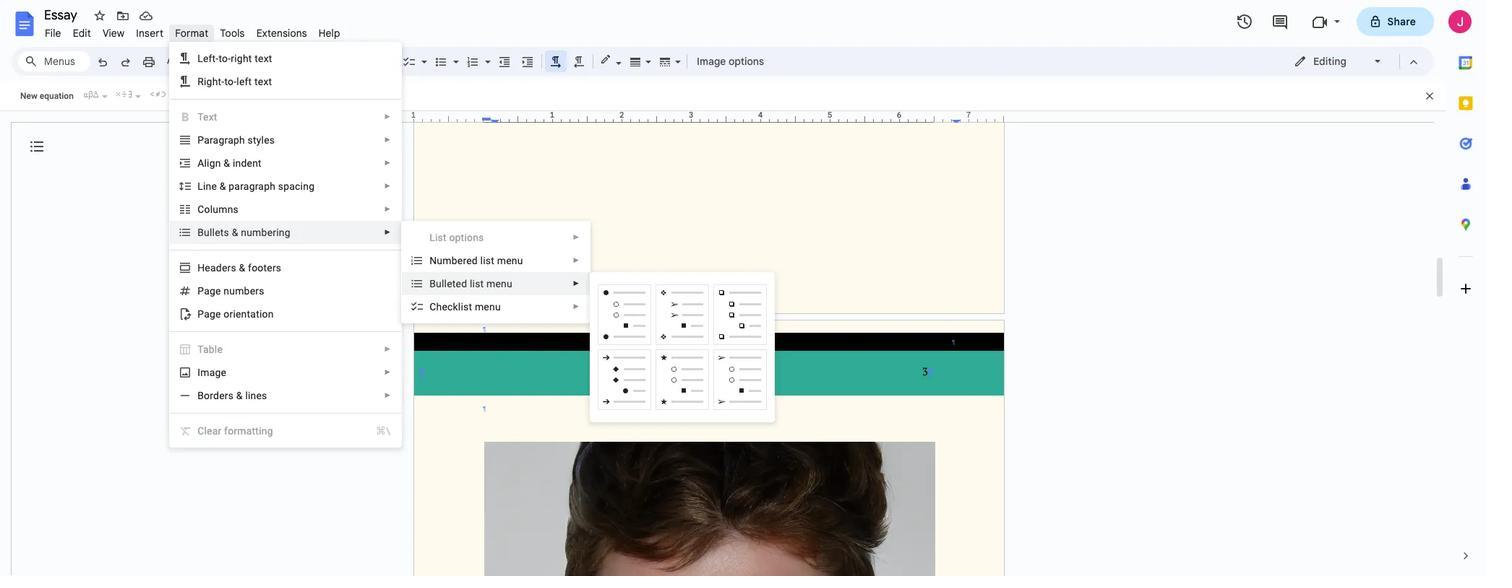Task type: vqa. For each thing, say whether or not it's contained in the screenshot.


Task type: locate. For each thing, give the bounding box(es) containing it.
equation
[[40, 91, 74, 101]]

left margin image
[[414, 111, 487, 122]]

numbering
[[241, 227, 290, 239]]

► for a lign & indent
[[384, 159, 391, 167]]

0 vertical spatial page
[[198, 286, 221, 297]]

1 vertical spatial page
[[198, 309, 221, 320]]

tools
[[220, 27, 245, 40]]

view
[[103, 27, 125, 40]]

2 vertical spatial menu
[[475, 302, 501, 313]]

edit menu item
[[67, 25, 97, 42]]

► for s
[[384, 205, 391, 213]]

checklist menu image
[[418, 52, 427, 57]]

footers
[[248, 262, 281, 274]]

g
[[206, 76, 212, 87]]

text right left
[[255, 76, 272, 87]]

right-to-left text g element
[[198, 76, 276, 87]]

insert menu item
[[130, 25, 169, 42]]

& for eaders
[[239, 262, 245, 274]]

menu item
[[402, 226, 590, 249], [170, 420, 401, 443]]

lear
[[204, 426, 222, 437]]

1 vertical spatial menu item
[[170, 420, 401, 443]]

new
[[20, 91, 38, 101]]

& right eaders
[[239, 262, 245, 274]]

c
[[430, 302, 436, 313], [198, 426, 204, 437]]

1 horizontal spatial s
[[233, 204, 239, 215]]

menu bar
[[39, 19, 346, 43]]

1 vertical spatial n
[[224, 286, 229, 297]]

► for l ine & paragraph spacing
[[384, 182, 391, 190]]

ptions
[[455, 232, 484, 244]]

1
[[411, 110, 416, 120]]

menu for ulleted list menu
[[487, 278, 513, 290]]

l for e
[[198, 53, 203, 64]]

& left lines
[[236, 390, 243, 402]]

spacing
[[278, 181, 315, 192]]

format menu item
[[169, 25, 214, 42]]

2 page from the top
[[198, 309, 221, 320]]

ri
[[198, 76, 206, 87]]

► for age
[[384, 369, 391, 377]]

l left 'ft-'
[[198, 53, 203, 64]]

s
[[233, 204, 239, 215], [224, 227, 229, 239]]

0 horizontal spatial s
[[224, 227, 229, 239]]

c inside menu item
[[198, 426, 204, 437]]

l down a at left top
[[198, 181, 203, 192]]

1 horizontal spatial menu item
[[402, 226, 590, 249]]

row
[[596, 96, 769, 577], [596, 150, 769, 577]]

c down b
[[430, 302, 436, 313]]

checklist menu h element
[[430, 302, 505, 313]]

menu down numbered list menu n element
[[487, 278, 513, 290]]

► for b ulleted list menu
[[573, 280, 580, 288]]

t
[[220, 227, 224, 239]]

row 1. column 1. bullet, hollow, square element
[[598, 285, 652, 346]]

1 vertical spatial l
[[198, 181, 203, 192]]

text right right
[[255, 53, 272, 64]]

& right lign
[[224, 158, 230, 169]]

b
[[430, 278, 436, 290]]

text menu item
[[170, 106, 401, 129]]

n left mbers
[[224, 286, 229, 297]]

& for lign
[[224, 158, 230, 169]]

s right bulle
[[224, 227, 229, 239]]

1 vertical spatial s
[[224, 227, 229, 239]]

menu item up numbered list menu n element
[[402, 226, 590, 249]]

tab list
[[1446, 43, 1487, 537]]

image options button
[[691, 51, 771, 72]]

headers & footers h element
[[198, 262, 286, 274]]

file menu item
[[39, 25, 67, 42]]

extensions
[[256, 27, 307, 40]]

Rename text field
[[39, 6, 85, 23]]

to- right g
[[224, 76, 237, 87]]

l
[[198, 53, 203, 64], [198, 181, 203, 192]]

1 vertical spatial text
[[255, 76, 272, 87]]

0 vertical spatial to-
[[219, 53, 231, 64]]

ht-
[[212, 76, 224, 87]]

page orientation
[[198, 309, 274, 320]]

page
[[198, 286, 221, 297], [198, 309, 221, 320]]

right
[[231, 53, 252, 64]]

ft-
[[209, 53, 219, 64]]

mode and view toolbar
[[1283, 47, 1426, 76]]

1 l from the top
[[198, 53, 203, 64]]

borders & lines q element
[[198, 390, 272, 402]]

list up bulleted list menu b element
[[481, 255, 495, 267]]

a lign & indent
[[198, 158, 262, 169]]

► for n umbered list menu
[[573, 257, 580, 265]]

2 l from the top
[[198, 181, 203, 192]]

to-
[[219, 53, 231, 64], [224, 76, 237, 87]]

p aragraph styles
[[198, 134, 275, 146]]

clear formatting c element
[[198, 426, 277, 437]]

i
[[198, 367, 200, 379]]

bulle t s & numbering
[[198, 227, 290, 239]]

editing button
[[1284, 51, 1393, 72]]

row 1. column 2. crossed diamond, 3d arrow, square element
[[656, 285, 709, 346]]

equations toolbar
[[0, 82, 1446, 111]]

tools menu item
[[214, 25, 251, 42]]

file
[[45, 27, 61, 40]]

indent
[[233, 158, 262, 169]]

text
[[198, 111, 217, 123]]

c for h
[[430, 302, 436, 313]]

numbered list menu n element
[[430, 255, 528, 267]]

bulleted list menu image
[[450, 52, 459, 57]]

page left "u"
[[198, 286, 221, 297]]

1 page from the top
[[198, 286, 221, 297]]

styles
[[248, 134, 275, 146]]

0 vertical spatial s
[[233, 204, 239, 215]]

menu containing list
[[401, 0, 591, 509]]

s right colum
[[233, 204, 239, 215]]

n
[[430, 255, 437, 267]]

extensions menu item
[[251, 25, 313, 42]]

bulleted list menu b element
[[430, 278, 517, 290]]

row 2. column 2. star, hollow, square element
[[656, 350, 709, 411]]

application
[[0, 0, 1487, 577]]

lines
[[245, 390, 267, 402]]

0 vertical spatial text
[[255, 53, 272, 64]]

0 horizontal spatial menu item
[[170, 420, 401, 443]]

1 vertical spatial list
[[470, 278, 484, 290]]

1 vertical spatial menu
[[487, 278, 513, 290]]

i m age
[[198, 367, 226, 379]]

umbered
[[437, 255, 478, 267]]

0 vertical spatial l
[[198, 53, 203, 64]]

0 vertical spatial list
[[481, 255, 495, 267]]

c down borders
[[198, 426, 204, 437]]

main toolbar
[[90, 0, 772, 411]]

orientation
[[224, 309, 274, 320]]

insert
[[136, 27, 164, 40]]

page down the page n u mbers at the left
[[198, 309, 221, 320]]

1 vertical spatial c
[[198, 426, 204, 437]]

menu bar containing file
[[39, 19, 346, 43]]

n for u
[[224, 286, 229, 297]]

►
[[384, 113, 391, 121], [384, 136, 391, 144], [384, 159, 391, 167], [384, 182, 391, 190], [384, 205, 391, 213], [384, 228, 391, 236], [573, 234, 580, 241], [573, 257, 580, 265], [573, 280, 580, 288], [573, 303, 580, 311], [384, 346, 391, 354], [384, 369, 391, 377], [384, 392, 391, 400]]

list for ulleted
[[470, 278, 484, 290]]

mbers
[[235, 286, 264, 297]]

menu down bulleted list menu b element
[[475, 302, 501, 313]]

0 vertical spatial menu
[[497, 255, 523, 267]]

to- right e
[[219, 53, 231, 64]]

menu item down lines
[[170, 420, 401, 443]]

n up bulle t s & numbering
[[228, 204, 233, 215]]

image m element
[[198, 367, 231, 379]]

colum n s
[[198, 204, 239, 215]]

share button
[[1357, 7, 1435, 36]]

& right ine
[[220, 181, 226, 192]]

text for ht-to-left text
[[255, 76, 272, 87]]

list down n umbered list menu
[[470, 278, 484, 290]]

bulle
[[198, 227, 220, 239]]

text
[[255, 53, 272, 64], [255, 76, 272, 87]]

menu item containing list
[[402, 226, 590, 249]]

1 horizontal spatial c
[[430, 302, 436, 313]]

menu up bulleted list menu b element
[[497, 255, 523, 267]]

n
[[228, 204, 233, 215], [224, 286, 229, 297]]

0 horizontal spatial c
[[198, 426, 204, 437]]

1 vertical spatial to-
[[224, 76, 237, 87]]

0 vertical spatial menu item
[[402, 226, 590, 249]]

&
[[224, 158, 230, 169], [220, 181, 226, 192], [232, 227, 238, 239], [239, 262, 245, 274], [236, 390, 243, 402]]

list for umbered
[[481, 255, 495, 267]]

bullets & numbering t element
[[198, 227, 295, 239]]

0 vertical spatial c
[[430, 302, 436, 313]]

row 2. column 1. arrow, diamond, bullet element
[[598, 350, 652, 411]]

list
[[481, 255, 495, 267], [470, 278, 484, 290]]

options
[[729, 55, 764, 68]]

menu
[[497, 255, 523, 267], [487, 278, 513, 290], [475, 302, 501, 313]]

menu
[[401, 0, 591, 509], [169, 42, 402, 448]]

0 vertical spatial n
[[228, 204, 233, 215]]

& right t
[[232, 227, 238, 239]]



Task type: describe. For each thing, give the bounding box(es) containing it.
lign
[[204, 158, 221, 169]]

► for ecklist menu
[[573, 303, 580, 311]]

page n u mbers
[[198, 286, 264, 297]]

numbered list menu image
[[482, 52, 491, 57]]

l ine & paragraph spacing
[[198, 181, 315, 192]]

l for ine
[[198, 181, 203, 192]]

Star checkbox
[[90, 6, 110, 26]]

menu containing l
[[169, 42, 402, 448]]

align & indent a element
[[198, 158, 266, 169]]

paragraph
[[229, 181, 276, 192]]

age
[[209, 367, 226, 379]]

table menu item
[[170, 338, 401, 362]]

colum
[[198, 204, 228, 215]]

ine
[[203, 181, 217, 192]]

ri g ht-to-left text
[[198, 76, 272, 87]]

help menu item
[[313, 25, 346, 42]]

s for t
[[224, 227, 229, 239]]

ulleted
[[436, 278, 467, 290]]

n umbered list menu
[[430, 255, 523, 267]]

page for page n u mbers
[[198, 286, 221, 297]]

eaders
[[205, 262, 236, 274]]

new equation button
[[17, 85, 77, 107]]

h
[[436, 302, 442, 313]]

ecklist
[[442, 302, 472, 313]]

a
[[198, 158, 204, 169]]

page numbers u element
[[198, 286, 269, 297]]

relation image
[[147, 87, 167, 101]]

► for s & numbering
[[384, 228, 391, 236]]

text for ft-to-right text
[[255, 53, 272, 64]]

c lear formatting
[[198, 426, 273, 437]]

left-to-right text e element
[[198, 53, 277, 64]]

c for lear
[[198, 426, 204, 437]]

table
[[198, 344, 223, 356]]

text s element
[[198, 111, 222, 123]]

⌘\
[[376, 426, 391, 437]]

character image
[[80, 87, 100, 101]]

► for p aragraph styles
[[384, 136, 391, 144]]

to- for left
[[224, 76, 237, 87]]

Menus field
[[18, 51, 90, 72]]

► inside text menu item
[[384, 113, 391, 121]]

menu item containing c
[[170, 420, 401, 443]]

h eaders & footers
[[198, 262, 281, 274]]

editing
[[1314, 55, 1347, 68]]

line & paragraph spacing l element
[[198, 181, 319, 192]]

m
[[200, 367, 209, 379]]

p
[[198, 134, 204, 146]]

misc image
[[113, 87, 134, 101]]

format
[[175, 27, 209, 40]]

► inside table menu item
[[384, 346, 391, 354]]

new equation
[[20, 91, 74, 101]]

1 row from the top
[[596, 96, 769, 577]]

image options
[[697, 55, 764, 68]]

image
[[697, 55, 726, 68]]

tab list inside menu bar banner
[[1446, 43, 1487, 537]]

e
[[203, 53, 209, 64]]

& for ine
[[220, 181, 226, 192]]

page for page orientation
[[198, 309, 221, 320]]

edit
[[73, 27, 91, 40]]

borders & lines
[[198, 390, 267, 402]]

view menu item
[[97, 25, 130, 42]]

⌘backslash element
[[359, 424, 391, 439]]

share
[[1388, 15, 1416, 28]]

menu bar inside menu bar banner
[[39, 19, 346, 43]]

left
[[237, 76, 252, 87]]

help
[[319, 27, 340, 40]]

n for s
[[228, 204, 233, 215]]

h
[[198, 262, 205, 274]]

c h ecklist menu
[[430, 302, 501, 313]]

list
[[430, 232, 447, 244]]

to- for right
[[219, 53, 231, 64]]

b ulleted list menu
[[430, 278, 513, 290]]

table 2 element
[[198, 344, 227, 356]]

columns n element
[[198, 204, 243, 215]]

aragraph
[[204, 134, 245, 146]]

right margin image
[[931, 111, 1004, 122]]

menu bar banner
[[0, 0, 1487, 577]]

list o ptions
[[430, 232, 484, 244]]

o
[[449, 232, 455, 244]]

application containing share
[[0, 0, 1487, 577]]

paragraph styles p element
[[198, 134, 279, 146]]

list options o element
[[430, 232, 488, 244]]

menu for umbered list menu
[[497, 255, 523, 267]]

page orientation 3 element
[[198, 309, 278, 320]]

borders
[[198, 390, 234, 402]]

u
[[229, 286, 235, 297]]

formatting
[[224, 426, 273, 437]]

s for n
[[233, 204, 239, 215]]

2 row from the top
[[596, 150, 769, 577]]

l e ft-to-right text
[[198, 53, 272, 64]]



